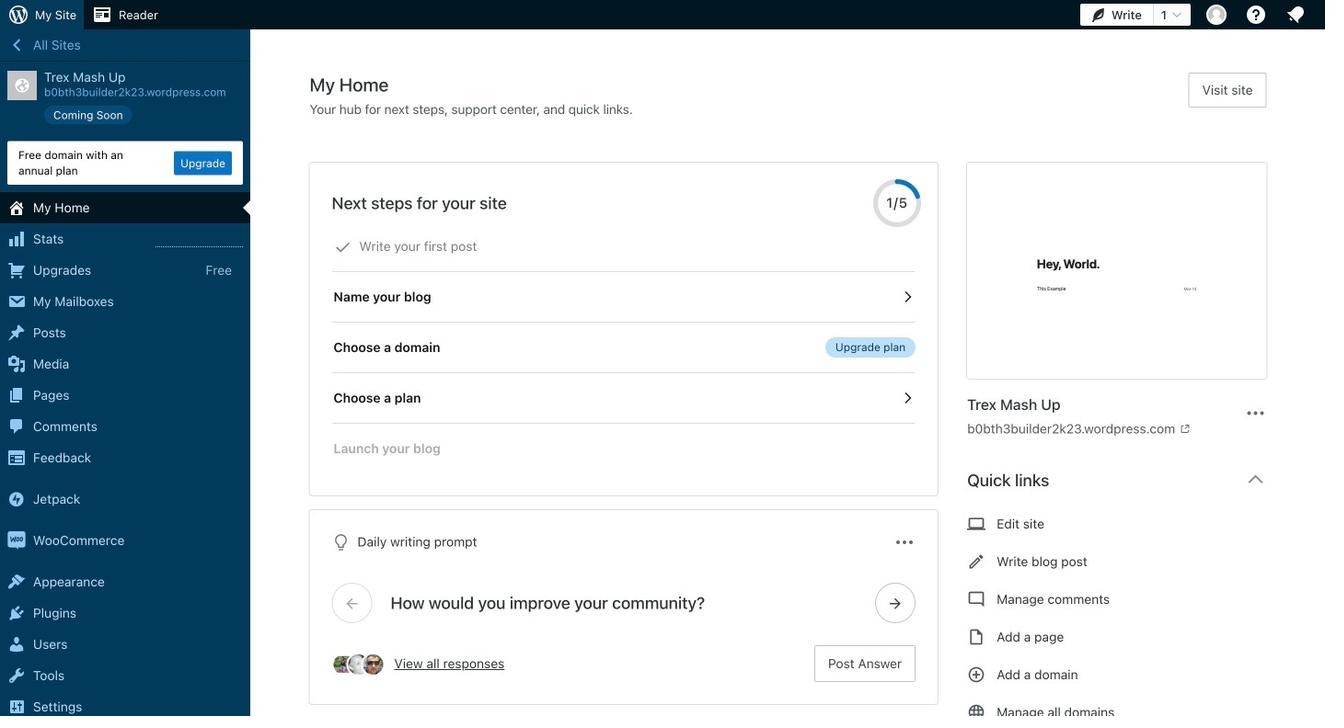 Task type: describe. For each thing, give the bounding box(es) containing it.
mode_comment image
[[967, 589, 986, 611]]

my profile image
[[1206, 5, 1227, 25]]

launchpad checklist element
[[332, 222, 916, 474]]

edit image
[[967, 551, 986, 573]]

toggle menu image
[[894, 532, 916, 554]]

help image
[[1245, 4, 1267, 26]]

2 img image from the top
[[7, 532, 26, 550]]

1 task enabled image from the top
[[899, 289, 916, 306]]

highest hourly views 0 image
[[156, 236, 243, 248]]

laptop image
[[967, 514, 986, 536]]

more options for site trex mash up image
[[1245, 403, 1267, 425]]

2 answered users image from the left
[[361, 653, 385, 677]]

insert_drive_file image
[[967, 627, 986, 649]]

1 answered users image from the left
[[332, 653, 356, 677]]

answered users image
[[346, 653, 370, 677]]



Task type: locate. For each thing, give the bounding box(es) containing it.
show previous prompt image
[[344, 595, 360, 612]]

0 vertical spatial task enabled image
[[899, 289, 916, 306]]

1 vertical spatial img image
[[7, 532, 26, 550]]

show next prompt image
[[887, 595, 904, 612]]

task complete image
[[335, 239, 351, 256]]

0 horizontal spatial answered users image
[[332, 653, 356, 677]]

answered users image
[[332, 653, 356, 677], [361, 653, 385, 677]]

task enabled image
[[899, 289, 916, 306], [899, 390, 916, 407]]

1 img image from the top
[[7, 491, 26, 509]]

1 horizontal spatial answered users image
[[361, 653, 385, 677]]

0 vertical spatial img image
[[7, 491, 26, 509]]

2 task enabled image from the top
[[899, 390, 916, 407]]

img image
[[7, 491, 26, 509], [7, 532, 26, 550]]

1 vertical spatial task enabled image
[[899, 390, 916, 407]]

manage your notifications image
[[1285, 4, 1307, 26]]

main content
[[310, 73, 1281, 717]]

progress bar
[[873, 179, 921, 227]]



Task type: vqa. For each thing, say whether or not it's contained in the screenshot.
the top img
yes



